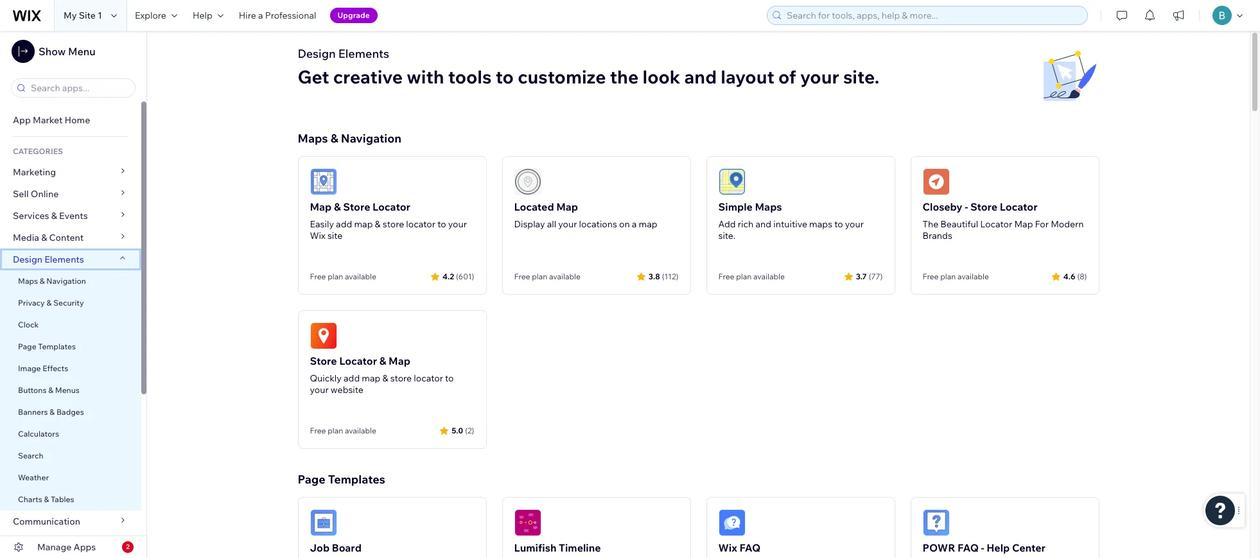 Task type: locate. For each thing, give the bounding box(es) containing it.
1 vertical spatial help
[[987, 542, 1010, 554]]

to up 4.2
[[438, 218, 446, 230]]

0 vertical spatial templates
[[38, 342, 76, 351]]

store right website
[[390, 373, 412, 384]]

your inside the located map display all your locations on a map
[[559, 218, 577, 230]]

free for located
[[514, 272, 530, 281]]

1 vertical spatial page
[[298, 472, 326, 487]]

0 vertical spatial add
[[336, 218, 352, 230]]

available down map & store locator easily add map & store locator to your wix site
[[345, 272, 376, 281]]

locator for map & store locator
[[406, 218, 436, 230]]

(112)
[[662, 271, 679, 281]]

0 horizontal spatial maps
[[18, 276, 38, 286]]

media & content
[[13, 232, 84, 244]]

located map logo image
[[514, 168, 541, 195]]

plan down site
[[328, 272, 343, 281]]

store
[[343, 200, 370, 213], [971, 200, 998, 213], [310, 355, 337, 368]]

faq for powr
[[958, 542, 979, 554]]

a
[[258, 10, 263, 21], [632, 218, 637, 230]]

navigation down design elements link
[[46, 276, 86, 286]]

easily
[[310, 218, 334, 230]]

available
[[345, 272, 376, 281], [549, 272, 581, 281], [754, 272, 785, 281], [958, 272, 989, 281], [345, 426, 376, 436]]

store inside map & store locator easily add map & store locator to your wix site
[[383, 218, 404, 230]]

1 vertical spatial maps & navigation
[[18, 276, 86, 286]]

1 vertical spatial a
[[632, 218, 637, 230]]

available for &
[[345, 272, 376, 281]]

1 horizontal spatial -
[[981, 542, 985, 554]]

free plan available down website
[[310, 426, 376, 436]]

to right maps
[[835, 218, 843, 230]]

0 vertical spatial page
[[18, 342, 36, 351]]

wix
[[310, 230, 326, 242], [719, 542, 738, 554]]

my
[[64, 10, 77, 21]]

plan
[[328, 272, 343, 281], [532, 272, 548, 281], [736, 272, 752, 281], [941, 272, 956, 281], [328, 426, 343, 436]]

and
[[685, 66, 717, 88], [756, 218, 772, 230]]

map
[[310, 200, 332, 213], [557, 200, 578, 213], [1015, 218, 1033, 230], [389, 355, 411, 368]]

1 horizontal spatial site.
[[844, 66, 880, 88]]

my site 1
[[64, 10, 102, 21]]

elements up creative
[[338, 46, 389, 61]]

elements inside design elements get creative with tools to customize the look and layout of your site.
[[338, 46, 389, 61]]

0 horizontal spatial maps & navigation
[[18, 276, 86, 286]]

your right maps
[[845, 218, 864, 230]]

locator inside store locator & map quickly add map & store locator to your website
[[414, 373, 443, 384]]

weather
[[18, 473, 49, 483]]

1 horizontal spatial a
[[632, 218, 637, 230]]

1 horizontal spatial faq
[[958, 542, 979, 554]]

maps & navigation link
[[0, 271, 141, 292]]

free down 'easily'
[[310, 272, 326, 281]]

sidebar element
[[0, 31, 147, 558]]

marketing
[[13, 166, 56, 178]]

&
[[331, 131, 338, 146], [334, 200, 341, 213], [51, 210, 57, 222], [375, 218, 381, 230], [41, 232, 47, 244], [40, 276, 45, 286], [47, 298, 52, 308], [380, 355, 386, 368], [383, 373, 388, 384], [48, 386, 53, 395], [50, 407, 55, 417], [44, 495, 49, 504]]

1 horizontal spatial store
[[343, 200, 370, 213]]

design for design elements
[[13, 254, 42, 265]]

add right 'easily'
[[336, 218, 352, 230]]

store inside store locator & map quickly add map & store locator to your website
[[310, 355, 337, 368]]

free plan available down site
[[310, 272, 376, 281]]

1 vertical spatial store
[[390, 373, 412, 384]]

5.0 (2)
[[452, 426, 475, 435]]

plan for located
[[532, 272, 548, 281]]

free down "brands"
[[923, 272, 939, 281]]

1 vertical spatial page templates
[[298, 472, 385, 487]]

plan for simple
[[736, 272, 752, 281]]

(601)
[[456, 271, 475, 281]]

design down media
[[13, 254, 42, 265]]

job board
[[310, 542, 362, 554]]

1 horizontal spatial page templates
[[298, 472, 385, 487]]

store right site
[[383, 218, 404, 230]]

design up get on the top left of page
[[298, 46, 336, 61]]

simple
[[719, 200, 753, 213]]

2 horizontal spatial store
[[971, 200, 998, 213]]

app
[[13, 114, 31, 126]]

plan down rich
[[736, 272, 752, 281]]

Search for tools, apps, help & more... field
[[783, 6, 1084, 24]]

to right tools
[[496, 66, 514, 88]]

1 faq from the left
[[740, 542, 761, 554]]

1 vertical spatial and
[[756, 218, 772, 230]]

templates up job board logo
[[328, 472, 385, 487]]

1 horizontal spatial maps & navigation
[[298, 131, 402, 146]]

faq
[[740, 542, 761, 554], [958, 542, 979, 554]]

store for store locator & map
[[390, 373, 412, 384]]

0 vertical spatial help
[[193, 10, 213, 21]]

0 horizontal spatial design
[[13, 254, 42, 265]]

the
[[923, 218, 939, 230]]

closeby - store locator logo image
[[923, 168, 950, 195]]

elements inside design elements link
[[44, 254, 84, 265]]

closeby
[[923, 200, 963, 213]]

1 vertical spatial add
[[344, 373, 360, 384]]

the
[[610, 66, 639, 88]]

0 vertical spatial store
[[383, 218, 404, 230]]

brands
[[923, 230, 953, 242]]

page templates up job board logo
[[298, 472, 385, 487]]

free for closeby
[[923, 272, 939, 281]]

map right site
[[354, 218, 373, 230]]

maps up privacy
[[18, 276, 38, 286]]

free plan available for &
[[310, 272, 376, 281]]

help button
[[185, 0, 231, 31]]

1 vertical spatial locator
[[414, 373, 443, 384]]

- up beautiful
[[965, 200, 969, 213]]

locator inside map & store locator easily add map & store locator to your wix site
[[406, 218, 436, 230]]

to up 5.0
[[445, 373, 454, 384]]

0 vertical spatial site.
[[844, 66, 880, 88]]

locator
[[373, 200, 411, 213], [1000, 200, 1038, 213], [981, 218, 1013, 230], [339, 355, 377, 368]]

free plan available down "brands"
[[923, 272, 989, 281]]

available down all on the left top of the page
[[549, 272, 581, 281]]

store inside closeby - store locator the beautiful locator map for modern brands
[[971, 200, 998, 213]]

wix faq logo image
[[719, 510, 746, 537]]

0 vertical spatial design
[[298, 46, 336, 61]]

free down display
[[514, 272, 530, 281]]

0 horizontal spatial help
[[193, 10, 213, 21]]

0 horizontal spatial faq
[[740, 542, 761, 554]]

media & content link
[[0, 227, 141, 249]]

maps
[[298, 131, 328, 146], [755, 200, 782, 213], [18, 276, 38, 286]]

wix left site
[[310, 230, 326, 242]]

0 vertical spatial wix
[[310, 230, 326, 242]]

0 horizontal spatial store
[[310, 355, 337, 368]]

1 horizontal spatial navigation
[[341, 131, 402, 146]]

0 horizontal spatial wix
[[310, 230, 326, 242]]

market
[[33, 114, 63, 126]]

2 vertical spatial maps
[[18, 276, 38, 286]]

on
[[619, 218, 630, 230]]

1 horizontal spatial maps
[[298, 131, 328, 146]]

1 horizontal spatial templates
[[328, 472, 385, 487]]

your left website
[[310, 384, 329, 396]]

your inside store locator & map quickly add map & store locator to your website
[[310, 384, 329, 396]]

intuitive
[[774, 218, 808, 230]]

site. inside design elements get creative with tools to customize the look and layout of your site.
[[844, 66, 880, 88]]

map
[[354, 218, 373, 230], [639, 218, 658, 230], [362, 373, 381, 384]]

0 horizontal spatial a
[[258, 10, 263, 21]]

design inside sidebar 'element'
[[13, 254, 42, 265]]

free for simple
[[719, 272, 735, 281]]

site. inside simple maps add rich and intuitive maps to your site.
[[719, 230, 736, 242]]

plan down display
[[532, 272, 548, 281]]

map right quickly
[[362, 373, 381, 384]]

1 horizontal spatial elements
[[338, 46, 389, 61]]

1 vertical spatial navigation
[[46, 276, 86, 286]]

available down the intuitive
[[754, 272, 785, 281]]

free down add
[[719, 272, 735, 281]]

page down clock
[[18, 342, 36, 351]]

0 horizontal spatial and
[[685, 66, 717, 88]]

free plan available down rich
[[719, 272, 785, 281]]

add inside store locator & map quickly add map & store locator to your website
[[344, 373, 360, 384]]

0 horizontal spatial elements
[[44, 254, 84, 265]]

center
[[1013, 542, 1046, 554]]

available for map
[[549, 272, 581, 281]]

maps & navigation
[[298, 131, 402, 146], [18, 276, 86, 286]]

faq right powr
[[958, 542, 979, 554]]

add right quickly
[[344, 373, 360, 384]]

0 vertical spatial navigation
[[341, 131, 402, 146]]

your up 4.2 (601) at the left
[[448, 218, 467, 230]]

lumifish
[[514, 542, 557, 554]]

free plan available down all on the left top of the page
[[514, 272, 581, 281]]

your inside map & store locator easily add map & store locator to your wix site
[[448, 218, 467, 230]]

-
[[965, 200, 969, 213], [981, 542, 985, 554]]

maps inside simple maps add rich and intuitive maps to your site.
[[755, 200, 782, 213]]

wix inside map & store locator easily add map & store locator to your wix site
[[310, 230, 326, 242]]

1 vertical spatial wix
[[719, 542, 738, 554]]

help left center
[[987, 542, 1010, 554]]

2 faq from the left
[[958, 542, 979, 554]]

maps up map & store locator logo
[[298, 131, 328, 146]]

your right all on the left top of the page
[[559, 218, 577, 230]]

1 horizontal spatial and
[[756, 218, 772, 230]]

maps & navigation up map & store locator logo
[[298, 131, 402, 146]]

wix faq
[[719, 542, 761, 554]]

1 vertical spatial templates
[[328, 472, 385, 487]]

0 horizontal spatial navigation
[[46, 276, 86, 286]]

0 vertical spatial -
[[965, 200, 969, 213]]

1 vertical spatial design
[[13, 254, 42, 265]]

navigation
[[341, 131, 402, 146], [46, 276, 86, 286]]

0 horizontal spatial templates
[[38, 342, 76, 351]]

tools
[[448, 66, 492, 88]]

0 vertical spatial page templates
[[18, 342, 77, 351]]

1 vertical spatial elements
[[44, 254, 84, 265]]

to
[[496, 66, 514, 88], [438, 218, 446, 230], [835, 218, 843, 230], [445, 373, 454, 384]]

rich
[[738, 218, 754, 230]]

for
[[1035, 218, 1049, 230]]

maps & navigation down design elements
[[18, 276, 86, 286]]

(8)
[[1078, 271, 1087, 281]]

navigation down creative
[[341, 131, 402, 146]]

plan for map
[[328, 272, 343, 281]]

job
[[310, 542, 330, 554]]

templates up effects at bottom left
[[38, 342, 76, 351]]

map for locator
[[354, 218, 373, 230]]

your right the "of" on the right of page
[[801, 66, 840, 88]]

- right powr
[[981, 542, 985, 554]]

a right hire on the top left of the page
[[258, 10, 263, 21]]

plan down "brands"
[[941, 272, 956, 281]]

banners & badges
[[18, 407, 84, 417]]

0 horizontal spatial page
[[18, 342, 36, 351]]

and right look
[[685, 66, 717, 88]]

free plan available for map
[[514, 272, 581, 281]]

image effects
[[18, 364, 68, 373]]

free
[[310, 272, 326, 281], [514, 272, 530, 281], [719, 272, 735, 281], [923, 272, 939, 281], [310, 426, 326, 436]]

a right on
[[632, 218, 637, 230]]

buttons & menus
[[18, 386, 80, 395]]

5.0
[[452, 426, 463, 435]]

your
[[801, 66, 840, 88], [448, 218, 467, 230], [559, 218, 577, 230], [845, 218, 864, 230], [310, 384, 329, 396]]

simple maps logo image
[[719, 168, 746, 195]]

apps
[[74, 542, 96, 553]]

creative
[[333, 66, 403, 88]]

and inside simple maps add rich and intuitive maps to your site.
[[756, 218, 772, 230]]

design
[[298, 46, 336, 61], [13, 254, 42, 265]]

maps up the intuitive
[[755, 200, 782, 213]]

0 vertical spatial elements
[[338, 46, 389, 61]]

calculators link
[[0, 423, 141, 445]]

add inside map & store locator easily add map & store locator to your wix site
[[336, 218, 352, 230]]

design inside design elements get creative with tools to customize the look and layout of your site.
[[298, 46, 336, 61]]

powr faq - help center
[[923, 542, 1046, 554]]

store locator & map quickly add map & store locator to your website
[[310, 355, 454, 396]]

2 horizontal spatial maps
[[755, 200, 782, 213]]

2
[[126, 543, 130, 551]]

store inside store locator & map quickly add map & store locator to your website
[[390, 373, 412, 384]]

weather link
[[0, 467, 141, 489]]

map inside map & store locator easily add map & store locator to your wix site
[[354, 218, 373, 230]]

1 vertical spatial -
[[981, 542, 985, 554]]

elements down content
[[44, 254, 84, 265]]

store locator & map logo image
[[310, 323, 337, 350]]

1 vertical spatial site.
[[719, 230, 736, 242]]

and right rich
[[756, 218, 772, 230]]

to inside map & store locator easily add map & store locator to your wix site
[[438, 218, 446, 230]]

0 horizontal spatial site.
[[719, 230, 736, 242]]

map inside closeby - store locator the beautiful locator map for modern brands
[[1015, 218, 1033, 230]]

hire
[[239, 10, 256, 21]]

0 horizontal spatial -
[[965, 200, 969, 213]]

maps
[[810, 218, 833, 230]]

store inside map & store locator easily add map & store locator to your wix site
[[343, 200, 370, 213]]

elements for design elements
[[44, 254, 84, 265]]

0 vertical spatial locator
[[406, 218, 436, 230]]

map inside store locator & map quickly add map & store locator to your website
[[362, 373, 381, 384]]

content
[[49, 232, 84, 244]]

charts
[[18, 495, 42, 504]]

sell
[[13, 188, 29, 200]]

elements for design elements get creative with tools to customize the look and layout of your site.
[[338, 46, 389, 61]]

- inside closeby - store locator the beautiful locator map for modern brands
[[965, 200, 969, 213]]

wix down wix faq logo
[[719, 542, 738, 554]]

help left hire on the top left of the page
[[193, 10, 213, 21]]

0 vertical spatial and
[[685, 66, 717, 88]]

design elements get creative with tools to customize the look and layout of your site.
[[298, 46, 880, 88]]

help
[[193, 10, 213, 21], [987, 542, 1010, 554]]

1 horizontal spatial help
[[987, 542, 1010, 554]]

3.8
[[649, 271, 660, 281]]

map right on
[[639, 218, 658, 230]]

page up job board logo
[[298, 472, 326, 487]]

1 horizontal spatial design
[[298, 46, 336, 61]]

map for map
[[362, 373, 381, 384]]

banners
[[18, 407, 48, 417]]

layout
[[721, 66, 775, 88]]

menus
[[55, 386, 80, 395]]

manage apps
[[37, 542, 96, 553]]

1 vertical spatial maps
[[755, 200, 782, 213]]

0 vertical spatial a
[[258, 10, 263, 21]]

available down beautiful
[[958, 272, 989, 281]]

0 horizontal spatial page templates
[[18, 342, 77, 351]]

page templates up image effects
[[18, 342, 77, 351]]

faq down wix faq logo
[[740, 542, 761, 554]]



Task type: vqa. For each thing, say whether or not it's contained in the screenshot.


Task type: describe. For each thing, give the bounding box(es) containing it.
charts & tables
[[18, 495, 74, 504]]

available for -
[[958, 272, 989, 281]]

beautiful
[[941, 218, 979, 230]]

map inside the located map display all your locations on a map
[[557, 200, 578, 213]]

to inside design elements get creative with tools to customize the look and layout of your site.
[[496, 66, 514, 88]]

locator inside store locator & map quickly add map & store locator to your website
[[339, 355, 377, 368]]

to inside store locator & map quickly add map & store locator to your website
[[445, 373, 454, 384]]

online
[[31, 188, 59, 200]]

timeline
[[559, 542, 601, 554]]

Search apps... field
[[27, 79, 131, 97]]

0 vertical spatial maps & navigation
[[298, 131, 402, 146]]

calculators
[[18, 429, 59, 439]]

design elements link
[[0, 249, 141, 271]]

communication link
[[0, 511, 141, 533]]

job board logo image
[[310, 510, 337, 537]]

professional
[[265, 10, 316, 21]]

tables
[[51, 495, 74, 504]]

page inside sidebar 'element'
[[18, 342, 36, 351]]

privacy & security
[[18, 298, 84, 308]]

map inside store locator & map quickly add map & store locator to your website
[[389, 355, 411, 368]]

powr faq - help center logo image
[[923, 510, 950, 537]]

free plan available for -
[[923, 272, 989, 281]]

show menu button
[[12, 40, 96, 63]]

image effects link
[[0, 358, 141, 380]]

menu
[[68, 45, 96, 58]]

manage
[[37, 542, 72, 553]]

all
[[547, 218, 557, 230]]

3.8 (112)
[[649, 271, 679, 281]]

home
[[65, 114, 90, 126]]

design elements
[[13, 254, 84, 265]]

services & events link
[[0, 205, 141, 227]]

hire a professional
[[239, 10, 316, 21]]

simple maps add rich and intuitive maps to your site.
[[719, 200, 864, 242]]

upgrade
[[338, 10, 370, 20]]

3.7 (77)
[[856, 271, 883, 281]]

clock link
[[0, 314, 141, 336]]

1 horizontal spatial wix
[[719, 542, 738, 554]]

add for locator
[[344, 373, 360, 384]]

display
[[514, 218, 545, 230]]

show menu
[[39, 45, 96, 58]]

add
[[719, 218, 736, 230]]

image
[[18, 364, 41, 373]]

badges
[[56, 407, 84, 417]]

app market home link
[[0, 109, 141, 131]]

site
[[328, 230, 343, 242]]

lumifish timeline logo image
[[514, 510, 541, 537]]

free down quickly
[[310, 426, 326, 436]]

map & store locator logo image
[[310, 168, 337, 195]]

free for map
[[310, 272, 326, 281]]

locator inside map & store locator easily add map & store locator to your wix site
[[373, 200, 411, 213]]

buttons & menus link
[[0, 380, 141, 402]]

plan for closeby
[[941, 272, 956, 281]]

store for &
[[343, 200, 370, 213]]

map inside the located map display all your locations on a map
[[639, 218, 658, 230]]

available down website
[[345, 426, 376, 436]]

site
[[79, 10, 96, 21]]

events
[[59, 210, 88, 222]]

map & store locator easily add map & store locator to your wix site
[[310, 200, 467, 242]]

marketing link
[[0, 161, 141, 183]]

communication
[[13, 516, 82, 528]]

services & events
[[13, 210, 88, 222]]

search
[[18, 451, 43, 461]]

plan down website
[[328, 426, 343, 436]]

locator for store locator & map
[[414, 373, 443, 384]]

located
[[514, 200, 554, 213]]

(2)
[[465, 426, 475, 435]]

store for map & store locator
[[383, 218, 404, 230]]

faq for wix
[[740, 542, 761, 554]]

quickly
[[310, 373, 342, 384]]

hire a professional link
[[231, 0, 324, 31]]

templates inside page templates link
[[38, 342, 76, 351]]

your inside design elements get creative with tools to customize the look and layout of your site.
[[801, 66, 840, 88]]

with
[[407, 66, 444, 88]]

search link
[[0, 445, 141, 467]]

1 horizontal spatial page
[[298, 472, 326, 487]]

help inside button
[[193, 10, 213, 21]]

add for &
[[336, 218, 352, 230]]

maps inside sidebar 'element'
[[18, 276, 38, 286]]

4.6 (8)
[[1064, 271, 1087, 281]]

0 vertical spatial maps
[[298, 131, 328, 146]]

charts & tables link
[[0, 489, 141, 511]]

show
[[39, 45, 66, 58]]

design for design elements get creative with tools to customize the look and layout of your site.
[[298, 46, 336, 61]]

of
[[779, 66, 797, 88]]

closeby - store locator the beautiful locator map for modern brands
[[923, 200, 1084, 242]]

your inside simple maps add rich and intuitive maps to your site.
[[845, 218, 864, 230]]

a inside the located map display all your locations on a map
[[632, 218, 637, 230]]

(77)
[[869, 271, 883, 281]]

categories
[[13, 146, 63, 156]]

media
[[13, 232, 39, 244]]

navigation inside sidebar 'element'
[[46, 276, 86, 286]]

explore
[[135, 10, 166, 21]]

and inside design elements get creative with tools to customize the look and layout of your site.
[[685, 66, 717, 88]]

locations
[[579, 218, 617, 230]]

store for -
[[971, 200, 998, 213]]

privacy & security link
[[0, 292, 141, 314]]

maps & navigation inside sidebar 'element'
[[18, 276, 86, 286]]

clock
[[18, 320, 39, 330]]

map inside map & store locator easily add map & store locator to your wix site
[[310, 200, 332, 213]]

4.2 (601)
[[443, 271, 475, 281]]

4.2
[[443, 271, 454, 281]]

available for maps
[[754, 272, 785, 281]]

website
[[331, 384, 364, 396]]

to inside simple maps add rich and intuitive maps to your site.
[[835, 218, 843, 230]]

look
[[643, 66, 681, 88]]

page templates inside sidebar 'element'
[[18, 342, 77, 351]]

modern
[[1051, 218, 1084, 230]]

app market home
[[13, 114, 90, 126]]

free plan available for maps
[[719, 272, 785, 281]]

page templates link
[[0, 336, 141, 358]]

lumifish timeline
[[514, 542, 601, 554]]

buttons
[[18, 386, 47, 395]]

get
[[298, 66, 329, 88]]

4.6
[[1064, 271, 1076, 281]]



